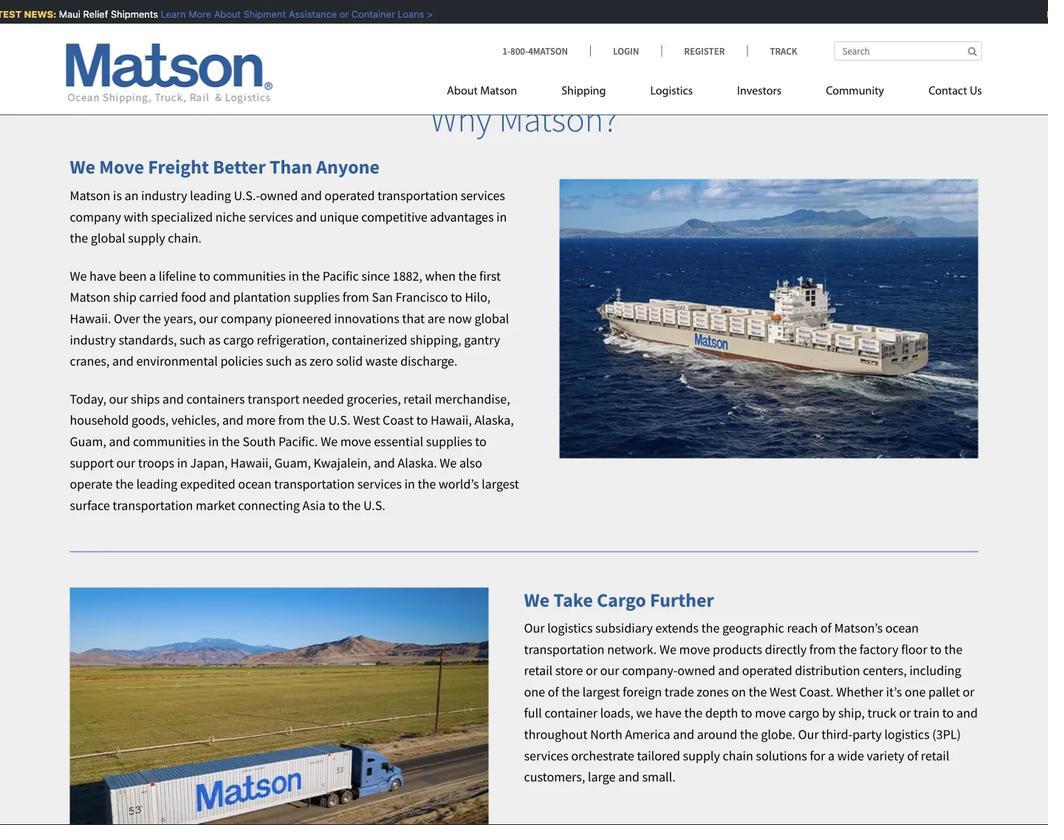Task type: describe. For each thing, give the bounding box(es) containing it.
about matson
[[447, 85, 517, 97]]

assistance
[[282, 8, 331, 20]]

1-
[[502, 45, 510, 57]]

track
[[770, 45, 798, 57]]

learn
[[154, 8, 180, 20]]

container
[[345, 8, 389, 20]]

top menu navigation
[[447, 78, 982, 108]]

shipment
[[237, 8, 280, 20]]

maui relief shipments
[[53, 8, 154, 20]]

loans
[[391, 8, 418, 20]]

more
[[182, 8, 205, 20]]

shipping
[[562, 85, 606, 97]]

shipping link
[[539, 78, 628, 108]]

investors
[[737, 85, 782, 97]]

maui
[[53, 8, 74, 20]]

community link
[[804, 78, 907, 108]]

search image
[[968, 46, 977, 56]]

logistics
[[650, 85, 693, 97]]

contact
[[929, 85, 967, 97]]

investors link
[[715, 78, 804, 108]]

register
[[684, 45, 725, 57]]

>
[[421, 8, 427, 20]]

800-
[[510, 45, 528, 57]]

contact us
[[929, 85, 982, 97]]

track link
[[747, 45, 798, 57]]



Task type: vqa. For each thing, say whether or not it's contained in the screenshot.
Contact Us 'link'
yes



Task type: locate. For each thing, give the bounding box(es) containing it.
1-800-4matson
[[502, 45, 568, 57]]

about matson link
[[447, 78, 539, 108]]

Search search field
[[834, 41, 982, 61]]

0 horizontal spatial about
[[208, 8, 235, 20]]

about right more
[[208, 8, 235, 20]]

logistics link
[[628, 78, 715, 108]]

about inside top menu navigation
[[447, 85, 478, 97]]

blue matson logo with ocean, shipping, truck, rail and logistics written beneath it. image
[[66, 44, 273, 104]]

register link
[[661, 45, 747, 57]]

contact us link
[[907, 78, 982, 108]]

4matson
[[528, 45, 568, 57]]

login
[[613, 45, 639, 57]]

matson
[[480, 85, 517, 97]]

1-800-4matson link
[[502, 45, 590, 57]]

relief
[[77, 8, 102, 20]]

us
[[970, 85, 982, 97]]

about
[[208, 8, 235, 20], [447, 85, 478, 97]]

learn more about shipment assistance or container loans > link
[[154, 8, 427, 20]]

1 horizontal spatial about
[[447, 85, 478, 97]]

community
[[826, 85, 884, 97]]

about left the matson
[[447, 85, 478, 97]]

0 vertical spatial about
[[208, 8, 235, 20]]

learn more about shipment assistance or container loans >
[[154, 8, 427, 20]]

login link
[[590, 45, 661, 57]]

None search field
[[834, 41, 982, 61]]

shipments
[[104, 8, 152, 20]]

1 vertical spatial about
[[447, 85, 478, 97]]

or
[[333, 8, 343, 20]]



